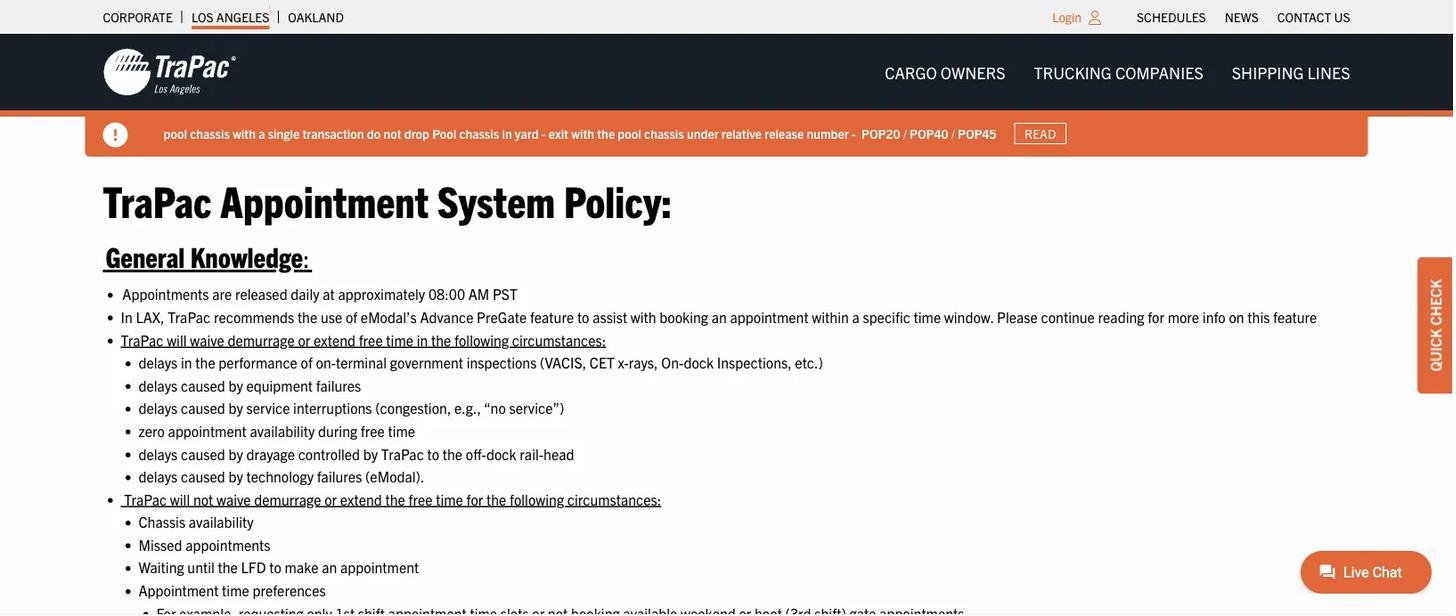 Task type: vqa. For each thing, say whether or not it's contained in the screenshot.
Information's MENU
no



Task type: describe. For each thing, give the bounding box(es) containing it.
by left service on the left bottom of the page
[[229, 399, 243, 417]]

appointments
[[122, 285, 209, 303]]

login
[[1053, 9, 1082, 25]]

drayage
[[246, 445, 295, 463]]

0 horizontal spatial in
[[181, 354, 192, 372]]

4 caused from the top
[[181, 468, 225, 486]]

e.g.,
[[455, 399, 481, 417]]

2 chassis from the left
[[459, 125, 499, 141]]

emodal's
[[361, 308, 417, 326]]

do
[[367, 125, 381, 141]]

with inside appointments are released daily at approximately 08:00 am pst in lax, trapac recommends the use of emodal's advance pregate feature to assist with booking an appointment within a specific time window. please continue reading for more info on this feature trapac will waive demurrage or extend free time in the following circumstances: delays in the performance of on-terminal government inspections (vacis, cet x-rays, on-dock inspections, etc.) delays caused by equipment failures delays caused by service interruptions (congestion, e.g., "no service") zero appointment availability during free time delays caused by drayage controlled by trapac to the off-dock rail-head delays caused by technology failures (emodal).
[[631, 308, 657, 326]]

"no
[[484, 399, 506, 417]]

trapac will not waive demurrage or extend the free time for the following circumstances:
[[121, 491, 662, 508]]

2 caused from the top
[[181, 399, 225, 417]]

los angeles
[[192, 9, 269, 25]]

0 vertical spatial appointment
[[220, 173, 429, 227]]

cet
[[590, 354, 615, 372]]

recommends
[[214, 308, 294, 326]]

check
[[1427, 280, 1445, 326]]

(emodal).
[[365, 468, 425, 486]]

news link
[[1225, 4, 1259, 29]]

trapac down appointments
[[168, 308, 211, 326]]

a inside appointments are released daily at approximately 08:00 am pst in lax, trapac recommends the use of emodal's advance pregate feature to assist with booking an appointment within a specific time window. please continue reading for more info on this feature trapac will waive demurrage or extend free time in the following circumstances: delays in the performance of on-terminal government inspections (vacis, cet x-rays, on-dock inspections, etc.) delays caused by equipment failures delays caused by service interruptions (congestion, e.g., "no service") zero appointment availability during free time delays caused by drayage controlled by trapac to the off-dock rail-head delays caused by technology failures (emodal).
[[852, 308, 860, 326]]

read
[[1025, 126, 1057, 142]]

booking
[[660, 308, 709, 326]]

equipment
[[246, 377, 313, 394]]

0 horizontal spatial with
[[233, 125, 256, 141]]

1 vertical spatial failures
[[317, 468, 362, 486]]

on-
[[662, 354, 684, 372]]

lax,
[[136, 308, 165, 326]]

terminal
[[336, 354, 387, 372]]

cargo owners
[[885, 62, 1006, 82]]

1 vertical spatial waive
[[217, 491, 251, 508]]

use
[[321, 308, 342, 326]]

not inside banner
[[384, 125, 402, 141]]

1 vertical spatial circumstances:
[[568, 491, 662, 508]]

corporate link
[[103, 4, 173, 29]]

service")
[[509, 399, 564, 417]]

menu bar containing cargo owners
[[871, 54, 1365, 90]]

trapac up general
[[103, 173, 212, 227]]

cargo owners link
[[871, 54, 1020, 90]]

by left drayage
[[229, 445, 243, 463]]

circumstances: inside appointments are released daily at approximately 08:00 am pst in lax, trapac recommends the use of emodal's advance pregate feature to assist with booking an appointment within a specific time window. please continue reading for more info on this feature trapac will waive demurrage or extend free time in the following circumstances: delays in the performance of on-terminal government inspections (vacis, cet x-rays, on-dock inspections, etc.) delays caused by equipment failures delays caused by service interruptions (congestion, e.g., "no service") zero appointment availability during free time delays caused by drayage controlled by trapac to the off-dock rail-head delays caused by technology failures (emodal).
[[512, 331, 606, 349]]

1 vertical spatial in
[[417, 331, 428, 349]]

oakland
[[288, 9, 344, 25]]

1 delays from the top
[[139, 354, 178, 372]]

3 delays from the top
[[139, 399, 178, 417]]

2 delays from the top
[[139, 377, 178, 394]]

at
[[323, 285, 335, 303]]

2 feature from the left
[[1274, 308, 1318, 326]]

general knowledge :
[[106, 239, 312, 274]]

performance
[[219, 354, 298, 372]]

this
[[1248, 308, 1270, 326]]

us
[[1335, 9, 1351, 25]]

reading
[[1099, 308, 1145, 326]]

availability inside appointments are released daily at approximately 08:00 am pst in lax, trapac recommends the use of emodal's advance pregate feature to assist with booking an appointment within a specific time window. please continue reading for more info on this feature trapac will waive demurrage or extend free time in the following circumstances: delays in the performance of on-terminal government inspections (vacis, cet x-rays, on-dock inspections, etc.) delays caused by equipment failures delays caused by service interruptions (congestion, e.g., "no service") zero appointment availability during free time delays caused by drayage controlled by trapac to the off-dock rail-head delays caused by technology failures (emodal).
[[250, 422, 315, 440]]

solid image
[[103, 123, 128, 148]]

approximately
[[338, 285, 425, 303]]

1 horizontal spatial with
[[572, 125, 595, 141]]

0 vertical spatial failures
[[316, 377, 361, 394]]

exit
[[549, 125, 569, 141]]

by left technology on the bottom left
[[229, 468, 243, 486]]

0 vertical spatial dock
[[684, 354, 714, 372]]

technology
[[246, 468, 314, 486]]

0 vertical spatial free
[[359, 331, 383, 349]]

lfd
[[241, 559, 266, 577]]

1 vertical spatial appointment
[[139, 582, 219, 600]]

1 vertical spatial dock
[[487, 445, 517, 463]]

yard
[[515, 125, 539, 141]]

system
[[437, 173, 555, 227]]

a inside banner
[[259, 125, 265, 141]]

window.
[[945, 308, 994, 326]]

single
[[268, 125, 300, 141]]

by down performance
[[229, 377, 243, 394]]

lines
[[1308, 62, 1351, 82]]

an inside appointments are released daily at approximately 08:00 am pst in lax, trapac recommends the use of emodal's advance pregate feature to assist with booking an appointment within a specific time window. please continue reading for more info on this feature trapac will waive demurrage or extend free time in the following circumstances: delays in the performance of on-terminal government inspections (vacis, cet x-rays, on-dock inspections, etc.) delays caused by equipment failures delays caused by service interruptions (congestion, e.g., "no service") zero appointment availability during free time delays caused by drayage controlled by trapac to the off-dock rail-head delays caused by technology failures (emodal).
[[712, 308, 727, 326]]

rays,
[[629, 354, 658, 372]]

until
[[187, 559, 215, 577]]

off-
[[466, 445, 487, 463]]

trapac appointment system policy:
[[103, 173, 690, 227]]

inspections
[[467, 354, 537, 372]]

the inside chassis availability missed appointments waiting until the lfd to make an appointment
[[218, 559, 238, 577]]

quick check
[[1427, 280, 1445, 372]]

angeles
[[216, 9, 269, 25]]

shipping lines link
[[1218, 54, 1365, 90]]

1 vertical spatial free
[[361, 422, 385, 440]]

los
[[192, 9, 214, 25]]

continue
[[1041, 308, 1095, 326]]

chassis availability missed appointments waiting until the lfd to make an appointment
[[139, 513, 419, 577]]

will inside appointments are released daily at approximately 08:00 am pst in lax, trapac recommends the use of emodal's advance pregate feature to assist with booking an appointment within a specific time window. please continue reading for more info on this feature trapac will waive demurrage or extend free time in the following circumstances: delays in the performance of on-terminal government inspections (vacis, cet x-rays, on-dock inspections, etc.) delays caused by equipment failures delays caused by service interruptions (congestion, e.g., "no service") zero appointment availability during free time delays caused by drayage controlled by trapac to the off-dock rail-head delays caused by technology failures (emodal).
[[167, 331, 187, 349]]

trucking companies link
[[1020, 54, 1218, 90]]

schedules link
[[1137, 4, 1206, 29]]

trapac down 'lax,'
[[121, 331, 164, 349]]

appointments are released daily at approximately 08:00 am pst in lax, trapac recommends the use of emodal's advance pregate feature to assist with booking an appointment within a specific time window. please continue reading for more info on this feature trapac will waive demurrage or extend free time in the following circumstances: delays in the performance of on-terminal government inspections (vacis, cet x-rays, on-dock inspections, etc.) delays caused by equipment failures delays caused by service interruptions (congestion, e.g., "no service") zero appointment availability during free time delays caused by drayage controlled by trapac to the off-dock rail-head delays caused by technology failures (emodal).
[[121, 285, 1318, 486]]

contact us link
[[1278, 4, 1351, 29]]

1 vertical spatial or
[[325, 491, 337, 508]]

4 delays from the top
[[139, 445, 178, 463]]

waiting
[[139, 559, 184, 577]]

within
[[812, 308, 849, 326]]

following inside appointments are released daily at approximately 08:00 am pst in lax, trapac recommends the use of emodal's advance pregate feature to assist with booking an appointment within a specific time window. please continue reading for more info on this feature trapac will waive demurrage or extend free time in the following circumstances: delays in the performance of on-terminal government inspections (vacis, cet x-rays, on-dock inspections, etc.) delays caused by equipment failures delays caused by service interruptions (congestion, e.g., "no service") zero appointment availability during free time delays caused by drayage controlled by trapac to the off-dock rail-head delays caused by technology failures (emodal).
[[455, 331, 509, 349]]

2 - from the left
[[852, 125, 856, 141]]

on
[[1229, 308, 1245, 326]]

more
[[1168, 308, 1200, 326]]

am
[[469, 285, 490, 303]]

head
[[544, 445, 574, 463]]

demurrage inside appointments are released daily at approximately 08:00 am pst in lax, trapac recommends the use of emodal's advance pregate feature to assist with booking an appointment within a specific time window. please continue reading for more info on this feature trapac will waive demurrage or extend free time in the following circumstances: delays in the performance of on-terminal government inspections (vacis, cet x-rays, on-dock inspections, etc.) delays caused by equipment failures delays caused by service interruptions (congestion, e.g., "no service") zero appointment availability during free time delays caused by drayage controlled by trapac to the off-dock rail-head delays caused by technology failures (emodal).
[[228, 331, 295, 349]]

shipping
[[1232, 62, 1304, 82]]

missed
[[139, 536, 182, 554]]

by up (emodal).
[[363, 445, 378, 463]]

1 vertical spatial demurrage
[[254, 491, 321, 508]]

extend inside appointments are released daily at approximately 08:00 am pst in lax, trapac recommends the use of emodal's advance pregate feature to assist with booking an appointment within a specific time window. please continue reading for more info on this feature trapac will waive demurrage or extend free time in the following circumstances: delays in the performance of on-terminal government inspections (vacis, cet x-rays, on-dock inspections, etc.) delays caused by equipment failures delays caused by service interruptions (congestion, e.g., "no service") zero appointment availability during free time delays caused by drayage controlled by trapac to the off-dock rail-head delays caused by technology failures (emodal).
[[314, 331, 356, 349]]

drop
[[404, 125, 430, 141]]

zero
[[139, 422, 165, 440]]

general
[[106, 239, 185, 274]]

corporate
[[103, 9, 173, 25]]

appointments
[[186, 536, 270, 554]]

1 feature from the left
[[530, 308, 574, 326]]

pop20
[[862, 125, 901, 141]]

schedules
[[1137, 9, 1206, 25]]



Task type: locate. For each thing, give the bounding box(es) containing it.
0 vertical spatial following
[[455, 331, 509, 349]]

cargo
[[885, 62, 937, 82]]

1 horizontal spatial chassis
[[459, 125, 499, 141]]

1 horizontal spatial appointment
[[341, 559, 419, 577]]

1 vertical spatial for
[[467, 491, 483, 508]]

etc.)
[[795, 354, 823, 372]]

1 vertical spatial extend
[[340, 491, 382, 508]]

an right booking
[[712, 308, 727, 326]]

0 vertical spatial demurrage
[[228, 331, 295, 349]]

pool
[[432, 125, 457, 141]]

extend
[[314, 331, 356, 349], [340, 491, 382, 508]]

1 horizontal spatial appointment
[[220, 173, 429, 227]]

1 vertical spatial will
[[170, 491, 190, 508]]

1 horizontal spatial dock
[[684, 354, 714, 372]]

or down 'controlled'
[[325, 491, 337, 508]]

caused left service on the left bottom of the page
[[181, 399, 225, 417]]

0 horizontal spatial chassis
[[190, 125, 230, 141]]

0 vertical spatial will
[[167, 331, 187, 349]]

during
[[318, 422, 358, 440]]

read link
[[1015, 123, 1067, 145]]

2 pool from the left
[[618, 125, 642, 141]]

the
[[597, 125, 615, 141], [298, 308, 318, 326], [431, 331, 451, 349], [195, 354, 215, 372], [443, 445, 463, 463], [385, 491, 405, 508], [487, 491, 507, 508], [218, 559, 238, 577]]

the inside banner
[[597, 125, 615, 141]]

feature
[[530, 308, 574, 326], [1274, 308, 1318, 326]]

chassis
[[139, 513, 185, 531]]

3 chassis from the left
[[644, 125, 684, 141]]

will
[[167, 331, 187, 349], [170, 491, 190, 508]]

a right within
[[852, 308, 860, 326]]

pool
[[164, 125, 187, 141], [618, 125, 642, 141]]

waive down the are
[[190, 331, 224, 349]]

not
[[384, 125, 402, 141], [193, 491, 213, 508]]

1 horizontal spatial or
[[325, 491, 337, 508]]

in up government
[[417, 331, 428, 349]]

circumstances: down "head"
[[568, 491, 662, 508]]

0 horizontal spatial feature
[[530, 308, 574, 326]]

0 vertical spatial availability
[[250, 422, 315, 440]]

appointment right zero
[[168, 422, 247, 440]]

0 vertical spatial to
[[577, 308, 590, 326]]

0 horizontal spatial dock
[[487, 445, 517, 463]]

waive up appointments
[[217, 491, 251, 508]]

x-
[[618, 354, 629, 372]]

0 horizontal spatial a
[[259, 125, 265, 141]]

feature up (vacis,
[[530, 308, 574, 326]]

1 horizontal spatial /
[[952, 125, 955, 141]]

2 horizontal spatial to
[[577, 308, 590, 326]]

1 vertical spatial an
[[322, 559, 337, 577]]

relative
[[722, 125, 762, 141]]

circumstances: up (vacis,
[[512, 331, 606, 349]]

1 - from the left
[[542, 125, 546, 141]]

for
[[1148, 308, 1165, 326], [467, 491, 483, 508]]

release
[[765, 125, 804, 141]]

extend down the use
[[314, 331, 356, 349]]

1 horizontal spatial pool
[[618, 125, 642, 141]]

chassis left "under"
[[644, 125, 684, 141]]

availability
[[250, 422, 315, 440], [189, 513, 254, 531]]

1 vertical spatial appointment
[[168, 422, 247, 440]]

pool right solid icon
[[164, 125, 187, 141]]

oakland link
[[288, 4, 344, 29]]

owners
[[941, 62, 1006, 82]]

assist
[[593, 308, 628, 326]]

pregate
[[477, 308, 527, 326]]

with right "exit"
[[572, 125, 595, 141]]

menu bar up shipping
[[1128, 4, 1360, 29]]

menu bar containing schedules
[[1128, 4, 1360, 29]]

1 horizontal spatial of
[[346, 308, 358, 326]]

menu bar down light image
[[871, 54, 1365, 90]]

failures up "interruptions"
[[316, 377, 361, 394]]

controlled
[[298, 445, 360, 463]]

to inside chassis availability missed appointments waiting until the lfd to make an appointment
[[269, 559, 282, 577]]

news
[[1225, 9, 1259, 25]]

1 horizontal spatial following
[[510, 491, 564, 508]]

or inside appointments are released daily at approximately 08:00 am pst in lax, trapac recommends the use of emodal's advance pregate feature to assist with booking an appointment within a specific time window. please continue reading for more info on this feature trapac will waive demurrage or extend free time in the following circumstances: delays in the performance of on-terminal government inspections (vacis, cet x-rays, on-dock inspections, etc.) delays caused by equipment failures delays caused by service interruptions (congestion, e.g., "no service") zero appointment availability during free time delays caused by drayage controlled by trapac to the off-dock rail-head delays caused by technology failures (emodal).
[[298, 331, 310, 349]]

- left "exit"
[[542, 125, 546, 141]]

caused down performance
[[181, 377, 225, 394]]

/ right pop20
[[904, 125, 907, 141]]

or down daily at the left of the page
[[298, 331, 310, 349]]

(vacis,
[[540, 354, 587, 372]]

transaction
[[303, 125, 364, 141]]

2 vertical spatial in
[[181, 354, 192, 372]]

quick
[[1427, 329, 1445, 372]]

dock left rail-
[[487, 445, 517, 463]]

appointment time preferences
[[139, 582, 326, 600]]

1 horizontal spatial to
[[427, 445, 439, 463]]

1 horizontal spatial in
[[417, 331, 428, 349]]

for down off-
[[467, 491, 483, 508]]

appointment down trapac will not waive demurrage or extend the free time for the following circumstances:
[[341, 559, 419, 577]]

free down (emodal).
[[409, 491, 433, 508]]

0 vertical spatial waive
[[190, 331, 224, 349]]

pst
[[493, 285, 518, 303]]

will up chassis
[[170, 491, 190, 508]]

of left on-
[[301, 354, 313, 372]]

08:00
[[429, 285, 465, 303]]

2 horizontal spatial appointment
[[730, 308, 809, 326]]

menu bar
[[1128, 4, 1360, 29], [871, 54, 1365, 90]]

please
[[997, 308, 1038, 326]]

a left single
[[259, 125, 265, 141]]

not inside trapac appointment system policy: main content
[[193, 491, 213, 508]]

1 vertical spatial availability
[[189, 513, 254, 531]]

under
[[687, 125, 719, 141]]

chassis right pool
[[459, 125, 499, 141]]

in inside banner
[[502, 125, 512, 141]]

0 vertical spatial not
[[384, 125, 402, 141]]

in down appointments
[[181, 354, 192, 372]]

number
[[807, 125, 849, 141]]

0 horizontal spatial to
[[269, 559, 282, 577]]

an right make
[[322, 559, 337, 577]]

time
[[914, 308, 941, 326], [386, 331, 414, 349], [388, 422, 415, 440], [436, 491, 463, 508], [222, 582, 249, 600]]

specific
[[863, 308, 911, 326]]

login link
[[1053, 9, 1082, 25]]

free up terminal
[[359, 331, 383, 349]]

rail-
[[520, 445, 544, 463]]

2 horizontal spatial in
[[502, 125, 512, 141]]

waive
[[190, 331, 224, 349], [217, 491, 251, 508]]

1 horizontal spatial a
[[852, 308, 860, 326]]

1 vertical spatial of
[[301, 354, 313, 372]]

0 horizontal spatial -
[[542, 125, 546, 141]]

inspections,
[[717, 354, 792, 372]]

trapac up (emodal).
[[381, 445, 424, 463]]

availability inside chassis availability missed appointments waiting until the lfd to make an appointment
[[189, 513, 254, 531]]

2 horizontal spatial with
[[631, 308, 657, 326]]

0 horizontal spatial appointment
[[168, 422, 247, 440]]

will down appointments
[[167, 331, 187, 349]]

0 vertical spatial for
[[1148, 308, 1165, 326]]

:
[[303, 239, 310, 274]]

0 vertical spatial a
[[259, 125, 265, 141]]

availability up appointments
[[189, 513, 254, 531]]

0 vertical spatial menu bar
[[1128, 4, 1360, 29]]

dock down booking
[[684, 354, 714, 372]]

caused left drayage
[[181, 445, 225, 463]]

0 horizontal spatial or
[[298, 331, 310, 349]]

an inside chassis availability missed appointments waiting until the lfd to make an appointment
[[322, 559, 337, 577]]

1 chassis from the left
[[190, 125, 230, 141]]

1 vertical spatial following
[[510, 491, 564, 508]]

0 vertical spatial appointment
[[730, 308, 809, 326]]

not up appointments
[[193, 491, 213, 508]]

failures down 'controlled'
[[317, 468, 362, 486]]

free right during
[[361, 422, 385, 440]]

circumstances:
[[512, 331, 606, 349], [568, 491, 662, 508]]

1 pool from the left
[[164, 125, 187, 141]]

appointment
[[730, 308, 809, 326], [168, 422, 247, 440], [341, 559, 419, 577]]

/
[[904, 125, 907, 141], [952, 125, 955, 141]]

chassis down "los angeles" image
[[190, 125, 230, 141]]

0 vertical spatial circumstances:
[[512, 331, 606, 349]]

for inside appointments are released daily at approximately 08:00 am pst in lax, trapac recommends the use of emodal's advance pregate feature to assist with booking an appointment within a specific time window. please continue reading for more info on this feature trapac will waive demurrage or extend free time in the following circumstances: delays in the performance of on-terminal government inspections (vacis, cet x-rays, on-dock inspections, etc.) delays caused by equipment failures delays caused by service interruptions (congestion, e.g., "no service") zero appointment availability during free time delays caused by drayage controlled by trapac to the off-dock rail-head delays caused by technology failures (emodal).
[[1148, 308, 1165, 326]]

shipping lines
[[1232, 62, 1351, 82]]

following down rail-
[[510, 491, 564, 508]]

-
[[542, 125, 546, 141], [852, 125, 856, 141]]

with
[[233, 125, 256, 141], [572, 125, 595, 141], [631, 308, 657, 326]]

pool up policy:
[[618, 125, 642, 141]]

1 horizontal spatial for
[[1148, 308, 1165, 326]]

knowledge
[[190, 239, 303, 274]]

trapac appointment system policy: main content
[[85, 170, 1369, 616]]

free
[[359, 331, 383, 349], [361, 422, 385, 440], [409, 491, 433, 508]]

interruptions
[[293, 399, 372, 417]]

1 / from the left
[[904, 125, 907, 141]]

1 vertical spatial a
[[852, 308, 860, 326]]

are
[[212, 285, 232, 303]]

0 horizontal spatial not
[[193, 491, 213, 508]]

extend down (emodal).
[[340, 491, 382, 508]]

1 horizontal spatial an
[[712, 308, 727, 326]]

demurrage down technology on the bottom left
[[254, 491, 321, 508]]

1 horizontal spatial not
[[384, 125, 402, 141]]

of right the use
[[346, 308, 358, 326]]

a
[[259, 125, 265, 141], [852, 308, 860, 326]]

caused
[[181, 377, 225, 394], [181, 399, 225, 417], [181, 445, 225, 463], [181, 468, 225, 486]]

0 vertical spatial in
[[502, 125, 512, 141]]

appointment up :
[[220, 173, 429, 227]]

with left single
[[233, 125, 256, 141]]

0 horizontal spatial appointment
[[139, 582, 219, 600]]

2 vertical spatial appointment
[[341, 559, 419, 577]]

1 vertical spatial to
[[427, 445, 439, 463]]

1 vertical spatial menu bar
[[871, 54, 1365, 90]]

0 horizontal spatial following
[[455, 331, 509, 349]]

appointment inside chassis availability missed appointments waiting until the lfd to make an appointment
[[341, 559, 419, 577]]

1 caused from the top
[[181, 377, 225, 394]]

0 horizontal spatial of
[[301, 354, 313, 372]]

0 horizontal spatial for
[[467, 491, 483, 508]]

0 vertical spatial extend
[[314, 331, 356, 349]]

trapac
[[103, 173, 212, 227], [168, 308, 211, 326], [121, 331, 164, 349], [381, 445, 424, 463], [124, 491, 167, 508]]

3 caused from the top
[[181, 445, 225, 463]]

dock
[[684, 354, 714, 372], [487, 445, 517, 463]]

1 vertical spatial not
[[193, 491, 213, 508]]

pool chassis with a single transaction  do not drop pool chassis in yard -  exit with the pool chassis under relative release number -  pop20 / pop40 / pop45
[[164, 125, 997, 141]]

service
[[246, 399, 290, 417]]

to right lfd on the left bottom
[[269, 559, 282, 577]]

/ left pop45
[[952, 125, 955, 141]]

with right "assist"
[[631, 308, 657, 326]]

not right do
[[384, 125, 402, 141]]

2 horizontal spatial chassis
[[644, 125, 684, 141]]

trapac up chassis
[[124, 491, 167, 508]]

to left "assist"
[[577, 308, 590, 326]]

in
[[502, 125, 512, 141], [417, 331, 428, 349], [181, 354, 192, 372]]

5 delays from the top
[[139, 468, 178, 486]]

delays
[[139, 354, 178, 372], [139, 377, 178, 394], [139, 399, 178, 417], [139, 445, 178, 463], [139, 468, 178, 486]]

trucking companies
[[1034, 62, 1204, 82]]

info
[[1203, 308, 1226, 326]]

1 horizontal spatial feature
[[1274, 308, 1318, 326]]

contact us
[[1278, 9, 1351, 25]]

appointment up inspections,
[[730, 308, 809, 326]]

to left off-
[[427, 445, 439, 463]]

for left "more"
[[1148, 308, 1165, 326]]

feature right this
[[1274, 308, 1318, 326]]

availability up drayage
[[250, 422, 315, 440]]

2 vertical spatial to
[[269, 559, 282, 577]]

in left yard on the left of page
[[502, 125, 512, 141]]

los angeles image
[[103, 47, 237, 97]]

pop40
[[910, 125, 949, 141]]

light image
[[1089, 11, 1102, 25]]

following up inspections
[[455, 331, 509, 349]]

0 vertical spatial of
[[346, 308, 358, 326]]

0 vertical spatial an
[[712, 308, 727, 326]]

2 vertical spatial free
[[409, 491, 433, 508]]

0 horizontal spatial an
[[322, 559, 337, 577]]

policy:
[[564, 173, 672, 227]]

banner containing cargo owners
[[0, 34, 1454, 157]]

2 / from the left
[[952, 125, 955, 141]]

0 horizontal spatial /
[[904, 125, 907, 141]]

demurrage up performance
[[228, 331, 295, 349]]

1 horizontal spatial -
[[852, 125, 856, 141]]

- right number
[[852, 125, 856, 141]]

waive inside appointments are released daily at approximately 08:00 am pst in lax, trapac recommends the use of emodal's advance pregate feature to assist with booking an appointment within a specific time window. please continue reading for more info on this feature trapac will waive demurrage or extend free time in the following circumstances: delays in the performance of on-terminal government inspections (vacis, cet x-rays, on-dock inspections, etc.) delays caused by equipment failures delays caused by service interruptions (congestion, e.g., "no service") zero appointment availability during free time delays caused by drayage controlled by trapac to the off-dock rail-head delays caused by technology failures (emodal).
[[190, 331, 224, 349]]

banner
[[0, 34, 1454, 157]]

an
[[712, 308, 727, 326], [322, 559, 337, 577]]

released
[[235, 285, 288, 303]]

trucking
[[1034, 62, 1112, 82]]

in
[[121, 308, 133, 326]]

0 horizontal spatial pool
[[164, 125, 187, 141]]

caused up chassis
[[181, 468, 225, 486]]

appointment down waiting
[[139, 582, 219, 600]]

0 vertical spatial or
[[298, 331, 310, 349]]

companies
[[1116, 62, 1204, 82]]



